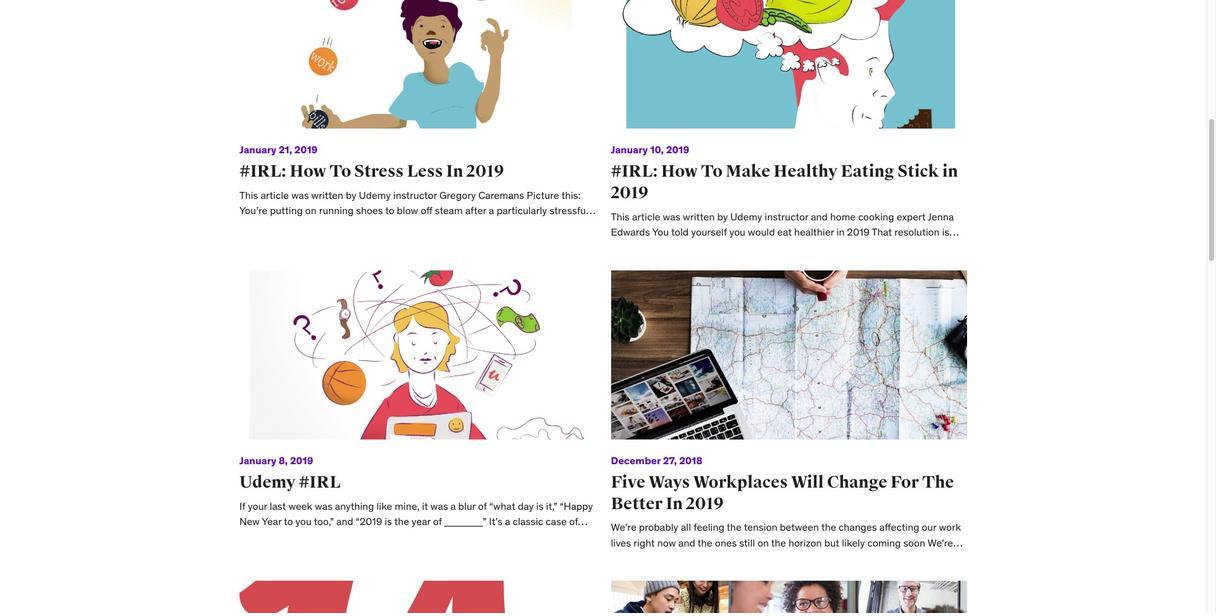 Task type: locate. For each thing, give the bounding box(es) containing it.
lives
[[611, 536, 631, 549]]

udemy inside the this article was written by udemy instructor gregory caremans picture this: you're putting on running shoes to blow off steam after a particularly stressful day you haven't exercised since the last time you felt stressed, about a month ago after jogging a few miles, you feel refreshed and tell yourself, "i need...
[[359, 189, 391, 201]]

is left it,"
[[536, 500, 544, 512]]

to inside #irl: how to make healthy eating stick in 2019
[[701, 161, 723, 182]]

1 vertical spatial the
[[318, 546, 335, 559]]

time
[[420, 220, 440, 232]]

horizon
[[789, 536, 822, 549]]

year
[[262, 515, 282, 528]]

january left 21,
[[239, 143, 276, 156]]

this article was written by udemy instructor gregory caremans picture this: you're putting on running shoes to blow off steam after a particularly stressful day you haven't exercised since the last time you felt stressed, about a month ago after jogging a few miles, you feel refreshed and tell yourself, "i need...
[[239, 189, 589, 248]]

21,
[[279, 143, 292, 156]]

now
[[657, 536, 676, 549]]

is right air
[[351, 546, 359, 559]]

of up 'have'
[[706, 552, 715, 565]]

2 horizontal spatial is
[[536, 500, 544, 512]]

we're down work
[[928, 536, 953, 549]]

1 how from the left
[[290, 161, 326, 182]]

0 horizontal spatial to
[[330, 161, 351, 182]]

we're up lives on the right bottom of page
[[611, 521, 637, 534]]

2019 down 'january 10, 2019'
[[611, 182, 648, 203]]

is up with
[[385, 515, 392, 528]]

too,"
[[314, 515, 334, 528]]

1 #irl: from the left
[[239, 161, 286, 182]]

1 horizontal spatial last
[[401, 220, 417, 232]]

1 horizontal spatial in
[[666, 493, 683, 514]]

1 vertical spatial day
[[518, 500, 534, 512]]

0 vertical spatial while
[[478, 531, 501, 543]]

december
[[611, 454, 661, 467]]

and down anything at the bottom of the page
[[336, 515, 353, 528]]

udemy up the shoes
[[359, 189, 391, 201]]

1 vertical spatial udemy
[[239, 472, 296, 493]]

0 vertical spatial in
[[446, 161, 463, 182]]

1 horizontal spatial udemy
[[359, 189, 391, 201]]

how inside #irl: how to make healthy eating stick in 2019
[[661, 161, 698, 182]]

"what
[[489, 500, 515, 512]]

five ways workplaces will change for the better in 2019
[[611, 472, 954, 514]]

to
[[330, 161, 351, 182], [701, 161, 723, 182]]

to up get
[[284, 515, 293, 528]]

and
[[459, 235, 476, 248], [336, 515, 353, 528], [679, 536, 695, 549], [671, 567, 688, 580]]

#irl: for #irl: how to stress less in 2019
[[239, 161, 286, 182]]

the up feel
[[384, 220, 399, 232]]

my
[[921, 567, 935, 580]]

0 horizontal spatial was
[[291, 189, 309, 201]]

how down 10, on the top right of the page
[[661, 161, 698, 182]]

0 horizontal spatial while
[[478, 531, 501, 543]]

10,
[[650, 143, 664, 156]]

2 horizontal spatial you
[[442, 220, 458, 232]]

get
[[280, 531, 295, 543]]

in down too,"
[[321, 531, 329, 543]]

steam
[[435, 204, 463, 217]]

1 horizontal spatial to
[[701, 161, 723, 182]]

day up ago
[[239, 220, 255, 232]]

and inside the this article was written by udemy instructor gregory caremans picture this: you're putting on running shoes to blow off steam after a particularly stressful day you haven't exercised since the last time you felt stressed, about a month ago after jogging a few miles, you feel refreshed and tell yourself, "i need...
[[459, 235, 476, 248]]

the left air
[[318, 546, 335, 559]]

this
[[239, 189, 258, 201]]

it
[[422, 500, 428, 512]]

on down written
[[305, 204, 317, 217]]

0 horizontal spatial is
[[351, 546, 359, 559]]

about
[[522, 220, 548, 232]]

1 horizontal spatial we're
[[928, 536, 953, 549]]

1 horizontal spatial in
[[942, 161, 958, 182]]

0 horizontal spatial we're
[[611, 521, 637, 534]]

0 vertical spatial on
[[305, 204, 317, 217]]

1 vertical spatial in
[[666, 493, 683, 514]]

and down felt on the left of the page
[[459, 235, 476, 248]]

1 horizontal spatial how
[[661, 161, 698, 182]]

groove
[[349, 531, 380, 543]]

1 vertical spatial you
[[375, 235, 391, 248]]

"2019
[[356, 515, 382, 528]]

you inside 'if your last week was anything like mine, it was a blur of "what day is it," "happy new year to you too," and "2019 is the year of _______" it's a classic case of trying to get back in the groove with fresh new goals while also nursing the holiday hangover the air is full of high hopes for becoming...'
[[296, 515, 312, 528]]

2 #irl: from the left
[[611, 161, 658, 182]]

others
[[857, 552, 886, 565]]

five
[[611, 472, 645, 493]]

your
[[248, 500, 267, 512]]

the up air
[[332, 531, 347, 543]]

to inside 'we're probably all feeling the tension between the changes affecting our work lives right now and the ones still on the horizon but likely coming soon we're already seeing some of these trends gain steam, while others are just materializing and have yet to fully form without further ado, i'll throw my hat...'
[[731, 567, 740, 580]]

you're
[[239, 204, 268, 217]]

2 how from the left
[[661, 161, 698, 182]]

of up new
[[433, 515, 442, 528]]

2 vertical spatial is
[[351, 546, 359, 559]]

feel
[[394, 235, 411, 248]]

the right for
[[922, 472, 954, 493]]

in
[[942, 161, 958, 182], [321, 531, 329, 543]]

udemy #irl link
[[239, 472, 340, 493]]

stress
[[354, 161, 404, 182]]

2019 right 21,
[[294, 143, 318, 156]]

to for make
[[701, 161, 723, 182]]

to up by
[[330, 161, 351, 182]]

in right stick
[[942, 161, 958, 182]]

0 vertical spatial in
[[942, 161, 958, 182]]

you
[[442, 220, 458, 232], [375, 235, 391, 248], [296, 515, 312, 528]]

january for udemy #irl
[[239, 454, 276, 467]]

0 horizontal spatial the
[[318, 546, 335, 559]]

while inside 'we're probably all feeling the tension between the changes affecting our work lives right now and the ones still on the horizon but likely coming soon we're already seeing some of these trends gain steam, while others are just materializing and have yet to fully form without further ado, i'll throw my hat...'
[[831, 552, 855, 565]]

right
[[634, 536, 655, 549]]

2 vertical spatial you
[[296, 515, 312, 528]]

while up further
[[831, 552, 855, 565]]

coming
[[868, 536, 901, 549]]

need...
[[544, 235, 574, 248]]

day up classic
[[518, 500, 534, 512]]

to for stress
[[330, 161, 351, 182]]

tell
[[478, 235, 492, 248]]

of down ""happy"
[[569, 515, 578, 528]]

of inside 'we're probably all feeling the tension between the changes affecting our work lives right now and the ones still on the horizon but likely coming soon we're already seeing some of these trends gain steam, while others are just materializing and have yet to fully form without further ado, i'll throw my hat...'
[[706, 552, 715, 565]]

the inside 'if your last week was anything like mine, it was a blur of "what day is it," "happy new year to you too," and "2019 is the year of _______" it's a classic case of trying to get back in the groove with fresh new goals while also nursing the holiday hangover the air is full of high hopes for becoming...'
[[318, 546, 335, 559]]

8,
[[279, 454, 288, 467]]

1 to from the left
[[330, 161, 351, 182]]

a
[[489, 204, 494, 217], [551, 220, 556, 232], [320, 235, 325, 248], [451, 500, 456, 512], [505, 515, 510, 528]]

0 vertical spatial day
[[239, 220, 255, 232]]

0 horizontal spatial you
[[296, 515, 312, 528]]

air
[[338, 546, 349, 559]]

2019 up feeling
[[686, 493, 724, 514]]

but
[[824, 536, 840, 549]]

caremans
[[478, 189, 524, 201]]

will
[[791, 472, 824, 493]]

on inside 'we're probably all feeling the tension between the changes affecting our work lives right now and the ones still on the horizon but likely coming soon we're already seeing some of these trends gain steam, while others are just materializing and have yet to fully form without further ado, i'll throw my hat...'
[[758, 536, 769, 549]]

0 horizontal spatial how
[[290, 161, 326, 182]]

was right it
[[431, 500, 448, 512]]

shoes
[[356, 204, 383, 217]]

day inside 'if your last week was anything like mine, it was a blur of "what day is it," "happy new year to you too," and "2019 is the year of _______" it's a classic case of trying to get back in the groove with fresh new goals while also nursing the holiday hangover the air is full of high hopes for becoming...'
[[518, 500, 534, 512]]

the
[[922, 472, 954, 493], [318, 546, 335, 559]]

1 horizontal spatial was
[[315, 500, 333, 512]]

day inside the this article was written by udemy instructor gregory caremans picture this: you're putting on running shoes to blow off steam after a particularly stressful day you haven't exercised since the last time you felt stressed, about a month ago after jogging a few miles, you feel refreshed and tell yourself, "i need...
[[239, 220, 255, 232]]

for
[[441, 546, 453, 559]]

these
[[717, 552, 743, 565]]

is
[[536, 500, 544, 512], [385, 515, 392, 528], [351, 546, 359, 559]]

how up written
[[290, 161, 326, 182]]

was up putting
[[291, 189, 309, 201]]

a left blur on the bottom of page
[[451, 500, 456, 512]]

1 vertical spatial last
[[270, 500, 286, 512]]

last down blow
[[401, 220, 417, 232]]

if your last week was anything like mine, it was a blur of "what day is it," "happy new year to you too," and "2019 is the year of _______" it's a classic case of trying to get back in the groove with fresh new goals while also nursing the holiday hangover the air is full of high hopes for becoming...
[[239, 500, 593, 559]]

in down ways
[[666, 493, 683, 514]]

2 to from the left
[[701, 161, 723, 182]]

to left blow
[[385, 204, 395, 217]]

1 vertical spatial in
[[321, 531, 329, 543]]

running
[[319, 204, 354, 217]]

january left 8,
[[239, 454, 276, 467]]

1 vertical spatial on
[[758, 536, 769, 549]]

you down steam at the left of the page
[[442, 220, 458, 232]]

0 horizontal spatial in
[[446, 161, 463, 182]]

on
[[305, 204, 317, 217], [758, 536, 769, 549]]

#irl: up "article"
[[239, 161, 286, 182]]

1 vertical spatial while
[[831, 552, 855, 565]]

ways
[[649, 472, 690, 493]]

in up the gregory
[[446, 161, 463, 182]]

1 horizontal spatial the
[[922, 472, 954, 493]]

0 horizontal spatial #irl:
[[239, 161, 286, 182]]

you left feel
[[375, 235, 391, 248]]

a left few
[[320, 235, 325, 248]]

you down week
[[296, 515, 312, 528]]

1 horizontal spatial on
[[758, 536, 769, 549]]

after
[[259, 235, 281, 248]]

1 vertical spatial we're
[[928, 536, 953, 549]]

2 horizontal spatial was
[[431, 500, 448, 512]]

last
[[401, 220, 417, 232], [270, 500, 286, 512]]

was up too,"
[[315, 500, 333, 512]]

0 vertical spatial udemy
[[359, 189, 391, 201]]

last up year
[[270, 500, 286, 512]]

we're
[[611, 521, 637, 534], [928, 536, 953, 549]]

tension
[[744, 521, 778, 534]]

hat...
[[937, 567, 959, 580]]

1 horizontal spatial day
[[518, 500, 534, 512]]

of
[[478, 500, 487, 512], [433, 515, 442, 528], [569, 515, 578, 528], [377, 546, 386, 559], [706, 552, 715, 565]]

1 horizontal spatial #irl:
[[611, 161, 658, 182]]

_______"
[[444, 515, 487, 528]]

udemy down january 8, 2019
[[239, 472, 296, 493]]

by
[[346, 189, 356, 201]]

to
[[385, 204, 395, 217], [284, 515, 293, 528], [268, 531, 277, 543], [731, 567, 740, 580]]

0 horizontal spatial last
[[270, 500, 286, 512]]

0 horizontal spatial on
[[305, 204, 317, 217]]

and down some
[[671, 567, 688, 580]]

#irl: inside #irl: how to make healthy eating stick in 2019
[[611, 161, 658, 182]]

it's
[[489, 515, 503, 528]]

2019 inside #irl: how to make healthy eating stick in 2019
[[611, 182, 648, 203]]

to left make
[[701, 161, 723, 182]]

0 vertical spatial the
[[922, 472, 954, 493]]

#irl: how to stress less in 2019 link
[[239, 161, 504, 182]]

while down it's
[[478, 531, 501, 543]]

january left 10, on the top right of the page
[[611, 143, 648, 156]]

1 horizontal spatial you
[[375, 235, 391, 248]]

the inside the this article was written by udemy instructor gregory caremans picture this: you're putting on running shoes to blow off steam after a particularly stressful day you haven't exercised since the last time you felt stressed, about a month ago after jogging a few miles, you feel refreshed and tell yourself, "i need...
[[384, 220, 399, 232]]

the up but
[[821, 521, 836, 534]]

2019 right 8,
[[290, 454, 313, 467]]

0 horizontal spatial in
[[321, 531, 329, 543]]

#irl: how to make healthy eating stick in 2019
[[611, 161, 958, 203]]

2019
[[294, 143, 318, 156], [666, 143, 689, 156], [467, 161, 504, 182], [611, 182, 648, 203], [290, 454, 313, 467], [686, 493, 724, 514]]

udemy #irl
[[239, 472, 340, 493]]

already
[[611, 552, 644, 565]]

to right the yet
[[731, 567, 740, 580]]

1 vertical spatial is
[[385, 515, 392, 528]]

"happy
[[560, 500, 593, 512]]

hopes
[[411, 546, 439, 559]]

eating
[[841, 161, 895, 182]]

0 horizontal spatial udemy
[[239, 472, 296, 493]]

on down tension
[[758, 536, 769, 549]]

fresh
[[404, 531, 427, 543]]

#irl: how to make healthy eating stick in 2019 link
[[611, 161, 958, 203]]

changes
[[839, 521, 877, 534]]

day
[[239, 220, 255, 232], [518, 500, 534, 512]]

0 vertical spatial last
[[401, 220, 417, 232]]

0 horizontal spatial day
[[239, 220, 255, 232]]

1 horizontal spatial while
[[831, 552, 855, 565]]

#irl: down 'january 10, 2019'
[[611, 161, 658, 182]]



Task type: vqa. For each thing, say whether or not it's contained in the screenshot.
top The
yes



Task type: describe. For each thing, give the bounding box(es) containing it.
the inside 'five ways workplaces will change for the better in 2019'
[[922, 472, 954, 493]]

1 horizontal spatial is
[[385, 515, 392, 528]]

change
[[827, 472, 888, 493]]

0 vertical spatial is
[[536, 500, 544, 512]]

hangover
[[274, 546, 316, 559]]

the down the case
[[561, 531, 576, 543]]

yourself,
[[495, 235, 533, 248]]

#irl: for #irl: how to make healthy eating stick in 2019
[[611, 161, 658, 182]]

likely
[[842, 536, 865, 549]]

last inside the this article was written by udemy instructor gregory caremans picture this: you're putting on running shoes to blow off steam after a particularly stressful day you haven't exercised since the last time you felt stressed, about a month ago after jogging a few miles, you feel refreshed and tell yourself, "i need...
[[401, 220, 417, 232]]

trends
[[745, 552, 774, 565]]

in inside #irl: how to make healthy eating stick in 2019
[[942, 161, 958, 182]]

felt
[[461, 220, 476, 232]]

we're probably all feeling the tension between the changes affecting our work lives right now and the ones still on the horizon but likely coming soon we're already seeing some of these trends gain steam, while others are just materializing and have yet to fully form without further ado, i'll throw my hat...
[[611, 521, 961, 580]]

blur
[[458, 500, 476, 512]]

ones
[[715, 536, 737, 549]]

the up ones
[[727, 521, 742, 534]]

materializing
[[611, 567, 669, 580]]

miles,
[[346, 235, 373, 248]]

have
[[691, 567, 712, 580]]

2019 inside 'five ways workplaces will change for the better in 2019'
[[686, 493, 724, 514]]

better
[[611, 493, 663, 514]]

how for stress
[[290, 161, 326, 182]]

if
[[239, 500, 245, 512]]

nursing
[[524, 531, 558, 543]]

high
[[389, 546, 408, 559]]

just
[[905, 552, 922, 565]]

#irl
[[299, 472, 340, 493]]

you
[[258, 220, 274, 232]]

to inside the this article was written by udemy instructor gregory caremans picture this: you're putting on running shoes to blow off steam after a particularly stressful day you haven't exercised since the last time you felt stressed, about a month ago after jogging a few miles, you feel refreshed and tell yourself, "i need...
[[385, 204, 395, 217]]

between
[[780, 521, 819, 534]]

the up the gain
[[771, 536, 786, 549]]

healthy
[[774, 161, 838, 182]]

the down feeling
[[698, 536, 713, 549]]

last inside 'if your last week was anything like mine, it was a blur of "what day is it," "happy new year to you too," and "2019 is the year of _______" it's a classic case of trying to get back in the groove with fresh new goals while also nursing the holiday hangover the air is full of high hopes for becoming...'
[[270, 500, 286, 512]]

month
[[558, 220, 588, 232]]

trying
[[239, 531, 266, 543]]

in inside 'if your last week was anything like mine, it was a blur of "what day is it," "happy new year to you too," and "2019 is the year of _______" it's a classic case of trying to get back in the groove with fresh new goals while also nursing the holiday hangover the air is full of high hopes for becoming...'
[[321, 531, 329, 543]]

written
[[311, 189, 343, 201]]

0 vertical spatial we're
[[611, 521, 637, 534]]

of right full
[[377, 546, 386, 559]]

few
[[328, 235, 344, 248]]

2019 up caremans
[[467, 161, 504, 182]]

of right blur on the bottom of page
[[478, 500, 487, 512]]

affecting
[[880, 521, 920, 534]]

2018
[[679, 454, 703, 467]]

a up need...
[[551, 220, 556, 232]]

in inside 'five ways workplaces will change for the better in 2019'
[[666, 493, 683, 514]]

27,
[[663, 454, 677, 467]]

new
[[430, 531, 448, 543]]

feeling
[[694, 521, 725, 534]]

like
[[377, 500, 392, 512]]

goals
[[451, 531, 475, 543]]

stick
[[898, 161, 939, 182]]

our
[[922, 521, 937, 534]]

putting
[[270, 204, 303, 217]]

stressed,
[[478, 220, 520, 232]]

ado,
[[859, 567, 878, 580]]

exercised
[[312, 220, 355, 232]]

while inside 'if your last week was anything like mine, it was a blur of "what day is it," "happy new year to you too," and "2019 is the year of _______" it's a classic case of trying to get back in the groove with fresh new goals while also nursing the holiday hangover the air is full of high hopes for becoming...'
[[478, 531, 501, 543]]

soon
[[903, 536, 925, 549]]

work
[[939, 521, 961, 534]]

january 8, 2019
[[239, 454, 313, 467]]

december 27, 2018
[[611, 454, 703, 467]]

off
[[421, 204, 432, 217]]

further
[[825, 567, 856, 580]]

ago
[[239, 235, 256, 248]]

0 vertical spatial you
[[442, 220, 458, 232]]

anything
[[335, 500, 374, 512]]

january for #irl: how to stress less in 2019
[[239, 143, 276, 156]]

classic
[[513, 515, 543, 528]]

after
[[465, 204, 486, 217]]

week
[[288, 500, 312, 512]]

stressful
[[550, 204, 589, 217]]

it,"
[[546, 500, 557, 512]]

2019 right 10, on the top right of the page
[[666, 143, 689, 156]]

full
[[361, 546, 375, 559]]

haven't
[[277, 220, 310, 232]]

on inside the this article was written by udemy instructor gregory caremans picture this: you're putting on running shoes to blow off steam after a particularly stressful day you haven't exercised since the last time you felt stressed, about a month ago after jogging a few miles, you feel refreshed and tell yourself, "i need...
[[305, 204, 317, 217]]

seeing
[[646, 552, 676, 565]]

probably
[[639, 521, 678, 534]]

the down mine, in the left of the page
[[394, 515, 409, 528]]

to left get
[[268, 531, 277, 543]]

steam,
[[798, 552, 829, 565]]

for
[[891, 472, 919, 493]]

how for make
[[661, 161, 698, 182]]

this:
[[562, 189, 581, 201]]

holiday
[[239, 546, 272, 559]]

mine,
[[395, 500, 420, 512]]

january for #irl: how to make healthy eating stick in 2019
[[611, 143, 648, 156]]

and inside 'if your last week was anything like mine, it was a blur of "what day is it," "happy new year to you too," and "2019 is the year of _______" it's a classic case of trying to get back in the groove with fresh new goals while also nursing the holiday hangover the air is full of high hopes for becoming...'
[[336, 515, 353, 528]]

i'll
[[881, 567, 891, 580]]

are
[[889, 552, 903, 565]]

some
[[679, 552, 704, 565]]

gain
[[777, 552, 796, 565]]

jogging
[[283, 235, 317, 248]]

was inside the this article was written by udemy instructor gregory caremans picture this: you're putting on running shoes to blow off steam after a particularly stressful day you haven't exercised since the last time you felt stressed, about a month ago after jogging a few miles, you feel refreshed and tell yourself, "i need...
[[291, 189, 309, 201]]

#irl: how to stress less in 2019
[[239, 161, 504, 182]]

a right after
[[489, 204, 494, 217]]

a right it's
[[505, 515, 510, 528]]

"i
[[535, 235, 542, 248]]

article
[[261, 189, 289, 201]]

and down all
[[679, 536, 695, 549]]

case
[[546, 515, 567, 528]]

less
[[407, 161, 443, 182]]

make
[[726, 161, 771, 182]]

without
[[787, 567, 823, 580]]

five ways workplaces will change for the better in 2019 link
[[611, 472, 954, 514]]

still
[[739, 536, 755, 549]]

blow
[[397, 204, 418, 217]]

year
[[412, 515, 431, 528]]

workplaces
[[693, 472, 788, 493]]



